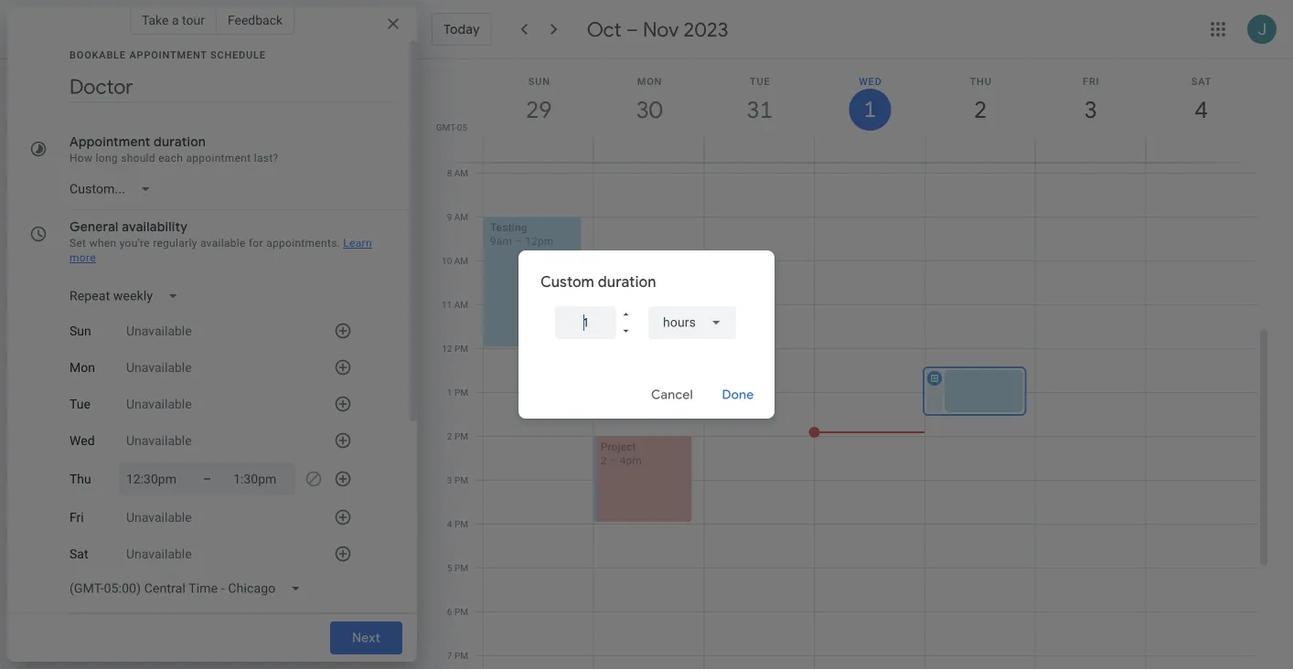 Task type: vqa. For each thing, say whether or not it's contained in the screenshot.
General
yes



Task type: locate. For each thing, give the bounding box(es) containing it.
0 horizontal spatial duration
[[154, 134, 206, 150]]

should
[[121, 152, 155, 165]]

unavailable
[[126, 324, 192, 339], [126, 360, 192, 375], [126, 397, 192, 412], [126, 433, 192, 448], [126, 510, 192, 525], [126, 547, 192, 562]]

gmt-
[[436, 122, 457, 133]]

6 pm
[[447, 607, 468, 618]]

4 pm
[[447, 519, 468, 530]]

4 column header from the left
[[814, 59, 925, 162]]

am
[[454, 168, 468, 179], [454, 212, 468, 223], [454, 256, 468, 267], [454, 300, 468, 311]]

1 horizontal spatial duration
[[598, 273, 656, 292]]

unavailable for tue
[[126, 397, 192, 412]]

pm right 12
[[455, 343, 468, 354]]

more
[[70, 252, 96, 264]]

a
[[172, 12, 179, 27]]

1 unavailable from the top
[[126, 324, 192, 339]]

last?
[[254, 152, 278, 165]]

unavailable right sun
[[126, 324, 192, 339]]

4 am from the top
[[454, 300, 468, 311]]

3 unavailable from the top
[[126, 397, 192, 412]]

8
[[447, 168, 452, 179]]

8 pm from the top
[[455, 651, 468, 662]]

duration up duration in hours number field
[[598, 273, 656, 292]]

appointment duration how long should each appointment last?
[[70, 134, 278, 165]]

6
[[447, 607, 452, 618]]

1 am from the top
[[454, 168, 468, 179]]

bookable
[[70, 49, 126, 60]]

unavailable right sat
[[126, 547, 192, 562]]

1 vertical spatial duration
[[598, 273, 656, 292]]

10
[[442, 256, 452, 267]]

bookable appointment schedule
[[70, 49, 266, 60]]

testing button
[[483, 217, 581, 347]]

12 pm
[[442, 343, 468, 354]]

unavailable right the mon
[[126, 360, 192, 375]]

6 unavailable from the top
[[126, 547, 192, 562]]

am right the 11
[[454, 300, 468, 311]]

pm right 2 on the bottom left of page
[[455, 431, 468, 442]]

1 vertical spatial –
[[203, 472, 211, 487]]

5 unavailable from the top
[[126, 510, 192, 525]]

am right "9"
[[454, 212, 468, 223]]

1 horizontal spatial –
[[626, 16, 638, 42]]

nov
[[643, 16, 679, 42]]

5
[[447, 563, 452, 574]]

grid
[[424, 59, 1271, 670]]

0 vertical spatial –
[[626, 16, 638, 42]]

2 am from the top
[[454, 212, 468, 223]]

7 pm from the top
[[455, 607, 468, 618]]

availability
[[122, 219, 188, 235]]

duration for appointment
[[154, 134, 206, 150]]

duration up the each
[[154, 134, 206, 150]]

when
[[89, 237, 117, 250]]

column header
[[483, 59, 594, 162], [593, 59, 705, 162], [704, 59, 815, 162], [814, 59, 925, 162], [925, 59, 1036, 162], [1035, 59, 1146, 162], [1145, 59, 1257, 162]]

duration inside dialog
[[598, 273, 656, 292]]

4 pm from the top
[[455, 475, 468, 486]]

fri
[[70, 510, 84, 525]]

learn
[[343, 237, 372, 250]]

–
[[626, 16, 638, 42], [203, 472, 211, 487]]

7 column header from the left
[[1145, 59, 1257, 162]]

12
[[442, 343, 452, 354]]

11 am
[[442, 300, 468, 311]]

am right the 10
[[454, 256, 468, 267]]

today
[[444, 21, 480, 38]]

6 pm from the top
[[455, 563, 468, 574]]

appointment
[[129, 49, 207, 60]]

None field
[[648, 306, 736, 339]]

unavailable right tue
[[126, 397, 192, 412]]

done
[[722, 387, 754, 403]]

2 pm from the top
[[455, 387, 468, 398]]

gmt-05
[[436, 122, 467, 133]]

pm right '4'
[[455, 519, 468, 530]]

pm right 1
[[455, 387, 468, 398]]

thu
[[70, 472, 91, 487]]

mon
[[70, 360, 95, 375]]

schedule
[[210, 49, 266, 60]]

3 am from the top
[[454, 256, 468, 267]]

5 pm from the top
[[455, 519, 468, 530]]

pm right 7
[[455, 651, 468, 662]]

3 pm from the top
[[455, 431, 468, 442]]

unavailable for sat
[[126, 547, 192, 562]]

for
[[249, 237, 263, 250]]

duration for custom
[[598, 273, 656, 292]]

wed
[[70, 433, 95, 448]]

am for 9 am
[[454, 212, 468, 223]]

unavailable right fri
[[126, 510, 192, 525]]

set
[[70, 237, 86, 250]]

custom duration dialog
[[519, 251, 775, 419]]

6 column header from the left
[[1035, 59, 1146, 162]]

unavailable right wed
[[126, 433, 192, 448]]

grid containing testing
[[424, 59, 1271, 670]]

learn more
[[70, 237, 372, 264]]

am right 8
[[454, 168, 468, 179]]

you're
[[119, 237, 150, 250]]

next
[[352, 630, 380, 647]]

1 pm from the top
[[455, 343, 468, 354]]

pm right 6
[[455, 607, 468, 618]]

appointments.
[[266, 237, 340, 250]]

2023
[[684, 16, 728, 42]]

pm right 3
[[455, 475, 468, 486]]

0 horizontal spatial –
[[203, 472, 211, 487]]

7 pm
[[447, 651, 468, 662]]

3 column header from the left
[[704, 59, 815, 162]]

1 pm
[[447, 387, 468, 398]]

3
[[447, 475, 452, 486]]

custom
[[541, 273, 595, 292]]

8 am
[[447, 168, 468, 179]]

pm right 5
[[455, 563, 468, 574]]

done button
[[709, 373, 767, 417]]

0 vertical spatial duration
[[154, 134, 206, 150]]

5 column header from the left
[[925, 59, 1036, 162]]

duration
[[154, 134, 206, 150], [598, 273, 656, 292]]

pm
[[455, 343, 468, 354], [455, 387, 468, 398], [455, 431, 468, 442], [455, 475, 468, 486], [455, 519, 468, 530], [455, 563, 468, 574], [455, 607, 468, 618], [455, 651, 468, 662]]

pm for 4 pm
[[455, 519, 468, 530]]

4 unavailable from the top
[[126, 433, 192, 448]]

2 unavailable from the top
[[126, 360, 192, 375]]

am for 10 am
[[454, 256, 468, 267]]

duration inside appointment duration how long should each appointment last?
[[154, 134, 206, 150]]

take
[[142, 12, 169, 27]]



Task type: describe. For each thing, give the bounding box(es) containing it.
am for 8 am
[[454, 168, 468, 179]]

how
[[70, 152, 93, 165]]

today button
[[432, 13, 492, 46]]

tour
[[182, 12, 205, 27]]

4
[[447, 519, 452, 530]]

unavailable for fri
[[126, 510, 192, 525]]

5 pm
[[447, 563, 468, 574]]

unavailable for wed
[[126, 433, 192, 448]]

pm for 1 pm
[[455, 387, 468, 398]]

general
[[70, 219, 119, 235]]

9
[[447, 212, 452, 223]]

none field inside custom duration dialog
[[648, 306, 736, 339]]

sat
[[70, 547, 88, 562]]

9 am
[[447, 212, 468, 223]]

sun
[[70, 324, 91, 339]]

Add title text field
[[70, 73, 395, 101]]

general availability
[[70, 219, 188, 235]]

oct – nov 2023
[[587, 16, 728, 42]]

cancel
[[651, 387, 693, 403]]

unavailable for mon
[[126, 360, 192, 375]]

2 pm
[[447, 431, 468, 442]]

feedback button
[[217, 5, 295, 35]]

long
[[96, 152, 118, 165]]

appointment
[[186, 152, 251, 165]]

pm for 5 pm
[[455, 563, 468, 574]]

regularly
[[153, 237, 197, 250]]

3 pm
[[447, 475, 468, 486]]

appointment
[[70, 134, 150, 150]]

next button
[[330, 622, 402, 655]]

take a tour
[[142, 12, 205, 27]]

1
[[447, 387, 452, 398]]

pm for 2 pm
[[455, 431, 468, 442]]

10 am
[[442, 256, 468, 267]]

11
[[442, 300, 452, 311]]

1 column header from the left
[[483, 59, 594, 162]]

am for 11 am
[[454, 300, 468, 311]]

05
[[457, 122, 467, 133]]

2
[[447, 431, 452, 442]]

testing
[[490, 221, 527, 234]]

project button
[[593, 437, 692, 523]]

custom duration
[[541, 273, 656, 292]]

available
[[200, 237, 246, 250]]

cancel button
[[643, 373, 702, 417]]

pm for 6 pm
[[455, 607, 468, 618]]

feedback
[[228, 12, 283, 27]]

project
[[601, 441, 636, 454]]

pm for 3 pm
[[455, 475, 468, 486]]

pm for 7 pm
[[455, 651, 468, 662]]

each
[[158, 152, 183, 165]]

take a tour button
[[130, 5, 217, 35]]

pm for 12 pm
[[455, 343, 468, 354]]

learn more link
[[70, 237, 372, 264]]

7
[[447, 651, 452, 662]]

oct
[[587, 16, 622, 42]]

Duration in hours number field
[[570, 306, 601, 339]]

2 column header from the left
[[593, 59, 705, 162]]

unavailable for sun
[[126, 324, 192, 339]]

tue
[[70, 397, 90, 412]]

set when you're regularly available for appointments.
[[70, 237, 340, 250]]



